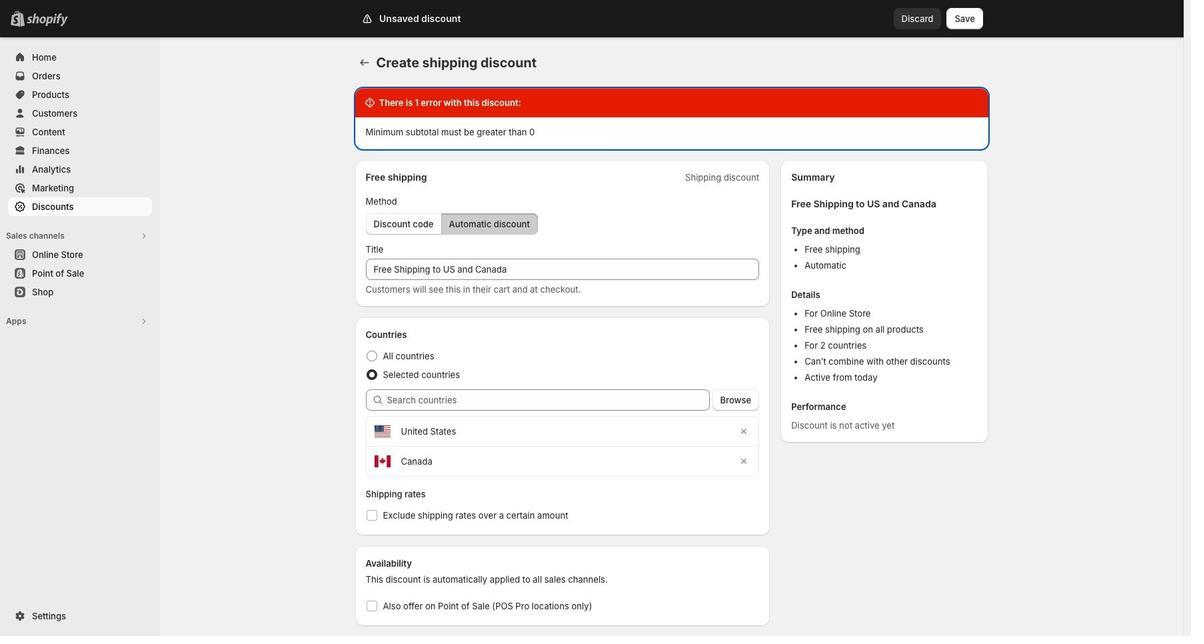 Task type: describe. For each thing, give the bounding box(es) containing it.
shopify image
[[27, 13, 68, 27]]



Task type: vqa. For each thing, say whether or not it's contained in the screenshot.
receives
no



Task type: locate. For each thing, give the bounding box(es) containing it.
Search countries text field
[[387, 390, 710, 411]]

None text field
[[366, 259, 760, 280]]



